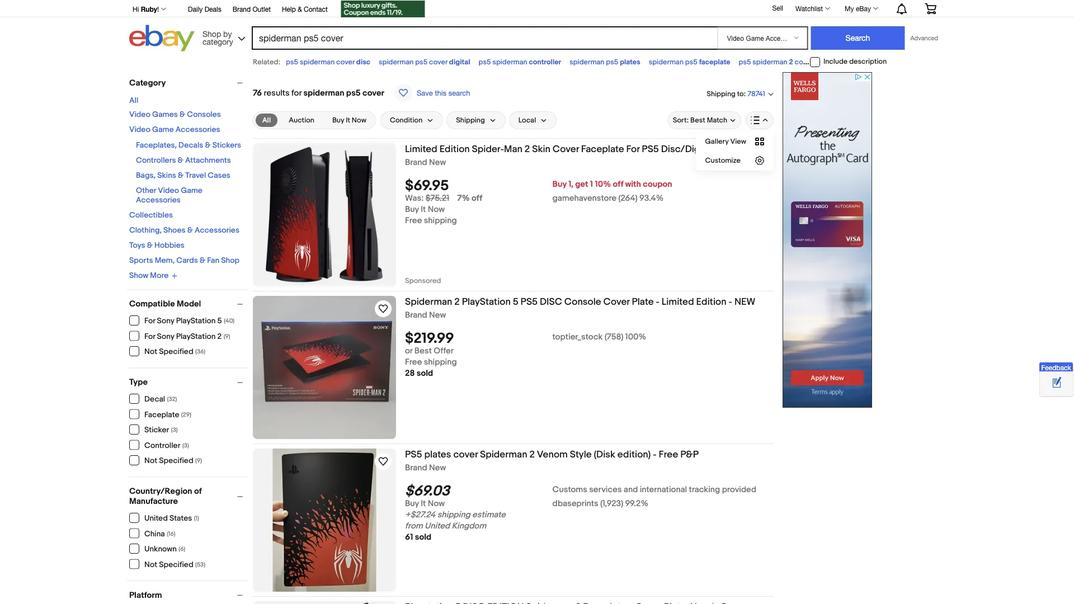 Task type: vqa. For each thing, say whether or not it's contained in the screenshot.
the "Your shopping cart" image
yes



Task type: describe. For each thing, give the bounding box(es) containing it.
spider-
[[472, 143, 504, 155]]

specified for not specified (53)
[[159, 560, 194, 570]]

playstation for (9)
[[176, 332, 216, 341]]

plates inside ps5 plates  cover spiderman 2 venom style (disk edition) - free p&p brand new
[[425, 449, 452, 461]]

advanced
[[911, 34, 939, 42]]

it inside customs services and international tracking provided buy it now
[[421, 499, 426, 509]]

new for $69.95
[[429, 158, 446, 168]]

listing options selector. list view selected. image
[[751, 116, 769, 125]]

brand inside ps5 plates  cover spiderman 2 venom style (disk edition) - free p&p brand new
[[405, 463, 427, 473]]

decal (32)
[[144, 395, 177, 404]]

was: $75.21
[[405, 194, 450, 204]]

(32)
[[167, 396, 177, 403]]

ps5 plates  cover spiderman 2 venom style (disk edition) - free p&p heading
[[405, 449, 699, 461]]

video for video games & consoles
[[129, 110, 151, 120]]

sony for for sony playstation 2
[[157, 332, 174, 341]]

(3) for controller
[[182, 442, 189, 450]]

spiderman 2 playstation 5 ps5 disc console cover plate - limited edition - new brand new
[[405, 296, 756, 320]]

was:
[[405, 194, 424, 204]]

for
[[292, 88, 302, 98]]

ps5 spiderman cover
[[822, 58, 893, 66]]

contact
[[304, 5, 328, 13]]

0 horizontal spatial all
[[129, 96, 139, 106]]

united inside the dbaseprints (1,923) 99.2% +$27.24 shipping estimate from united kingdom 61 sold
[[425, 522, 450, 532]]

- for $219.99
[[656, 296, 660, 308]]

consoles
[[187, 110, 221, 120]]

customize button
[[697, 151, 774, 170]]

& right shoes
[[187, 226, 193, 235]]

console inside the spiderman 2 playstation 5 ps5 disc console cover plate - limited edition - new brand new
[[565, 296, 602, 308]]

cover inside the spiderman 2 playstation 5 ps5 disc console cover plate - limited edition - new brand new
[[604, 296, 630, 308]]

0 horizontal spatial off
[[472, 194, 483, 204]]

limited edition spider-man 2 skin cover faceplate for ps5 disc/digital console brand new
[[405, 143, 753, 168]]

Search for anything text field
[[254, 27, 716, 49]]

ps5 plates  cover spiderman 2 venom style (disk edition) - free p&p link
[[405, 449, 774, 463]]

clothing,
[[129, 226, 162, 235]]

ebay
[[856, 4, 872, 12]]

now inside gamehavenstore (264) 93.4% buy it now free shipping
[[428, 205, 445, 215]]

ps5 plates  cover spiderman 2 venom style (disk edition) - free p&p image
[[273, 449, 377, 592]]

from
[[405, 522, 423, 532]]

(6)
[[179, 546, 185, 553]]

$69.03
[[405, 483, 450, 501]]

customize
[[706, 156, 741, 165]]

customs
[[553, 485, 588, 495]]

0 vertical spatial accessories
[[176, 125, 220, 135]]

stickers
[[213, 141, 241, 150]]

advanced link
[[905, 27, 944, 49]]

to
[[738, 89, 744, 98]]

0 vertical spatial it
[[346, 116, 350, 125]]

main content containing $69.95
[[253, 72, 774, 605]]

mem,
[[155, 256, 175, 266]]

edition inside the spiderman 2 playstation 5 ps5 disc console cover plate - limited edition - new brand new
[[697, 296, 727, 308]]

2 inside ps5 plates  cover spiderman 2 venom style (disk edition) - free p&p brand new
[[530, 449, 535, 461]]

estimate
[[472, 510, 506, 520]]

not for not specified (53)
[[144, 560, 157, 570]]

decal
[[144, 395, 165, 404]]

country/region of manufacture
[[129, 487, 202, 507]]

brand inside the spiderman 2 playstation 5 ps5 disc console cover plate - limited edition - new brand new
[[405, 310, 427, 320]]

edition inside limited edition spider-man 2 skin cover faceplate for ps5 disc/digital console brand new
[[440, 143, 470, 155]]

category button
[[129, 78, 248, 88]]

ps5 spiderman 2 cover
[[739, 58, 814, 66]]

28
[[405, 369, 415, 379]]

decals
[[179, 141, 203, 150]]

not specified (53)
[[144, 560, 205, 570]]

controller (3)
[[144, 441, 189, 451]]

provided
[[723, 485, 757, 495]]

& up video game accessories
[[180, 110, 185, 120]]

playstation 5 disc edition spiderman 2 faceplates, cover plate, new in box image
[[254, 602, 395, 605]]

save this search
[[417, 88, 471, 97]]

show more
[[129, 271, 169, 281]]

other
[[136, 186, 156, 196]]

shop by category banner
[[127, 0, 946, 54]]

cover for ps5 spiderman cover disc
[[337, 58, 355, 66]]

of
[[194, 487, 202, 497]]

buy it now
[[332, 116, 367, 125]]

2 inside the spiderman 2 playstation 5 ps5 disc console cover plate - limited edition - new brand new
[[455, 296, 460, 308]]

now inside buy it now link
[[352, 116, 367, 125]]

gallery
[[706, 137, 729, 146]]

video game accessories link
[[129, 125, 220, 135]]

category
[[203, 37, 233, 46]]

1 horizontal spatial all link
[[256, 114, 278, 127]]

watch spiderman 2 playstation 5 ps5 disc console cover plate - limited edition - new image
[[377, 302, 390, 316]]

1 horizontal spatial all
[[263, 116, 271, 125]]

1
[[591, 180, 593, 190]]

7% off
[[457, 194, 483, 204]]

show
[[129, 271, 148, 281]]

advertisement region
[[783, 72, 873, 408]]

- left new
[[729, 296, 733, 308]]

p&p
[[681, 449, 699, 461]]

bags, skins & travel cases link
[[136, 171, 231, 181]]

not for not specified (36)
[[144, 347, 157, 357]]

brand inside account navigation
[[233, 5, 251, 13]]

shipping inside the dbaseprints (1,923) 99.2% +$27.24 shipping estimate from united kingdom 61 sold
[[438, 510, 471, 520]]

99.2%
[[626, 499, 649, 509]]

0 vertical spatial game
[[152, 125, 174, 135]]

controller
[[144, 441, 181, 451]]

sold inside the dbaseprints (1,923) 99.2% +$27.24 shipping estimate from united kingdom 61 sold
[[415, 533, 432, 543]]

fan
[[207, 256, 220, 266]]

help & contact link
[[282, 3, 328, 16]]

edition)
[[618, 449, 651, 461]]

local
[[519, 116, 536, 125]]

93.4%
[[640, 194, 664, 204]]

games
[[152, 110, 178, 120]]

shipping for offer
[[424, 358, 457, 368]]

free inside ps5 plates  cover spiderman 2 venom style (disk edition) - free p&p brand new
[[659, 449, 679, 461]]

cover for ps5 spiderman cover
[[873, 58, 891, 66]]

(3) for sticker
[[171, 427, 178, 434]]

type
[[129, 378, 148, 388]]

shop by category
[[203, 29, 233, 46]]

sort:
[[673, 116, 689, 125]]

country/region
[[129, 487, 192, 497]]

controller
[[529, 58, 562, 66]]

buy left 1,
[[553, 180, 567, 190]]

gallery view link
[[697, 132, 774, 151]]

help & contact
[[282, 5, 328, 13]]

for inside limited edition spider-man 2 skin cover faceplate for ps5 disc/digital console brand new
[[627, 143, 640, 155]]

toptier_stock
[[553, 332, 603, 342]]

spiderman 2 playstation 5 ps5 disc console cover plate - limited edition - new heading
[[405, 296, 756, 308]]

specified for not specified (9)
[[159, 457, 194, 466]]

show more button
[[129, 271, 178, 281]]

console inside limited edition spider-man 2 skin cover faceplate for ps5 disc/digital console brand new
[[716, 143, 753, 155]]

china (16)
[[144, 530, 176, 539]]

gallery view
[[706, 137, 747, 146]]

shop inside collectibles clothing, shoes & accessories toys & hobbies sports mem, cards & fan shop
[[221, 256, 240, 266]]

disc
[[357, 58, 371, 66]]

condition
[[390, 116, 423, 125]]

spiderman inside main content
[[304, 88, 345, 98]]

save this search button
[[391, 83, 474, 102]]

& right skins
[[178, 171, 184, 181]]

it inside gamehavenstore (264) 93.4% buy it now free shipping
[[421, 205, 426, 215]]

cases
[[208, 171, 231, 181]]

sell link
[[768, 4, 789, 12]]

shipping for shipping
[[456, 116, 485, 125]]

limited edition spider-man 2 skin cover faceplate for ps5 disc/digital console image
[[253, 143, 396, 287]]

get
[[576, 180, 589, 190]]

dbaseprints
[[553, 499, 599, 509]]

spiderman inside the spiderman 2 playstation 5 ps5 disc console cover plate - limited edition - new brand new
[[405, 296, 453, 308]]

61
[[405, 533, 413, 543]]

spiderman inside ps5 plates  cover spiderman 2 venom style (disk edition) - free p&p brand new
[[480, 449, 528, 461]]

shipping to : 78741
[[707, 89, 766, 98]]

(758)
[[605, 332, 624, 342]]

shipping for now
[[424, 216, 457, 226]]

cover for ps5 plates  cover spiderman 2 venom style (disk edition) - free p&p brand new
[[454, 449, 478, 461]]

limited edition spider-man 2 skin cover faceplate for ps5 disc/digital console heading
[[405, 143, 753, 155]]

spiderman 2 playstation 5 ps5 disc console cover plate - limited edition - new link
[[405, 296, 774, 310]]

ruby
[[141, 5, 157, 13]]

spiderman right disc
[[379, 58, 414, 66]]

brand outlet link
[[233, 3, 271, 16]]

0 horizontal spatial faceplate
[[144, 410, 179, 420]]

dbaseprints (1,923) 99.2% +$27.24 shipping estimate from united kingdom 61 sold
[[405, 499, 649, 543]]

shop inside shop by category
[[203, 29, 221, 38]]

type button
[[129, 378, 248, 388]]



Task type: locate. For each thing, give the bounding box(es) containing it.
0 horizontal spatial limited
[[405, 143, 438, 155]]

buy
[[332, 116, 344, 125], [553, 180, 567, 190], [405, 205, 419, 215], [405, 499, 419, 509]]

& left fan
[[200, 256, 206, 266]]

related:
[[253, 58, 281, 66]]

0 vertical spatial spiderman
[[405, 296, 453, 308]]

shop by category button
[[198, 25, 248, 49]]

edition left new
[[697, 296, 727, 308]]

accessories up fan
[[195, 226, 240, 235]]

buy inside gamehavenstore (264) 93.4% buy it now free shipping
[[405, 205, 419, 215]]

it down was: $75.21
[[421, 205, 426, 215]]

cover left plate at the right of the page
[[604, 296, 630, 308]]

free inside toptier_stock (758) 100% or best offer free shipping 28 sold
[[405, 358, 422, 368]]

1 vertical spatial it
[[421, 205, 426, 215]]

1 vertical spatial sold
[[415, 533, 432, 543]]

1 vertical spatial edition
[[697, 296, 727, 308]]

1 vertical spatial (3)
[[182, 442, 189, 450]]

cover for spiderman ps5 cover digital
[[429, 58, 448, 66]]

specified down for sony playstation 2 (9)
[[159, 347, 194, 357]]

buy it now link
[[326, 114, 373, 127]]

skin
[[532, 143, 551, 155]]

off left with
[[613, 180, 624, 190]]

brand left outlet
[[233, 5, 251, 13]]

it
[[346, 116, 350, 125], [421, 205, 426, 215], [421, 499, 426, 509]]

it up +$27.24
[[421, 499, 426, 509]]

(1,923)
[[601, 499, 624, 509]]

1 vertical spatial shop
[[221, 256, 240, 266]]

not up 'type'
[[144, 347, 157, 357]]

accessories up collectibles link at the left
[[136, 196, 181, 205]]

0 horizontal spatial 5
[[218, 317, 222, 326]]

all down category
[[129, 96, 139, 106]]

other video game accessories link
[[136, 186, 203, 205]]

0 vertical spatial shipping
[[707, 89, 736, 98]]

1 horizontal spatial plates
[[620, 58, 641, 66]]

1 vertical spatial shipping
[[456, 116, 485, 125]]

free for or
[[405, 358, 422, 368]]

0 horizontal spatial edition
[[440, 143, 470, 155]]

2 vertical spatial shipping
[[438, 510, 471, 520]]

sold inside toptier_stock (758) 100% or best offer free shipping 28 sold
[[417, 369, 433, 379]]

console up customize
[[716, 143, 753, 155]]

5 left disc at the right of the page
[[513, 296, 519, 308]]

0 vertical spatial limited
[[405, 143, 438, 155]]

1 horizontal spatial (3)
[[182, 442, 189, 450]]

it down the 76 results for spiderman ps5 cover
[[346, 116, 350, 125]]

2 sony from the top
[[157, 332, 174, 341]]

faceplate up 10%
[[582, 143, 625, 155]]

none submit inside shop by category banner
[[811, 26, 905, 50]]

2 specified from the top
[[159, 457, 194, 466]]

0 horizontal spatial ps5
[[405, 449, 422, 461]]

sony down compatible model
[[157, 317, 174, 326]]

(3) inside controller (3)
[[182, 442, 189, 450]]

now up +$27.24
[[428, 499, 445, 509]]

1 horizontal spatial edition
[[697, 296, 727, 308]]

compatible model
[[129, 299, 201, 309]]

76
[[253, 88, 262, 98]]

game down games
[[152, 125, 174, 135]]

$219.99
[[405, 330, 454, 348]]

spiderman down my
[[836, 58, 871, 66]]

1 horizontal spatial off
[[613, 180, 624, 190]]

ps5 inside limited edition spider-man 2 skin cover faceplate for ps5 disc/digital console brand new
[[642, 143, 659, 155]]

sold right 61
[[415, 533, 432, 543]]

5 for ps5
[[513, 296, 519, 308]]

1 horizontal spatial united
[[425, 522, 450, 532]]

0 horizontal spatial best
[[415, 346, 432, 356]]

accessories inside faceplates, decals & stickers controllers & attachments bags, skins & travel cases other video game accessories
[[136, 196, 181, 205]]

ps5 plates  cover spiderman 2 venom style (disk edition) - free p&p brand new
[[405, 449, 699, 473]]

buy inside customs services and international tracking provided buy it now
[[405, 499, 419, 509]]

travel
[[185, 171, 206, 181]]

limited right plate at the right of the page
[[662, 296, 695, 308]]

ps5 inside the spiderman 2 playstation 5 ps5 disc console cover plate - limited edition - new brand new
[[521, 296, 538, 308]]

0 vertical spatial all
[[129, 96, 139, 106]]

main content
[[253, 72, 774, 605]]

brand up $219.99
[[405, 310, 427, 320]]

1 horizontal spatial (9)
[[224, 333, 230, 340]]

1 horizontal spatial game
[[181, 186, 203, 196]]

all link down category
[[129, 96, 139, 106]]

best
[[691, 116, 706, 125], [415, 346, 432, 356]]

1 horizontal spatial 5
[[513, 296, 519, 308]]

(3) inside sticker (3)
[[171, 427, 178, 434]]

1 sony from the top
[[157, 317, 174, 326]]

2 horizontal spatial ps5
[[642, 143, 659, 155]]

2 vertical spatial ps5
[[405, 449, 422, 461]]

1 vertical spatial all link
[[256, 114, 278, 127]]

not down unknown
[[144, 560, 157, 570]]

1 vertical spatial console
[[565, 296, 602, 308]]

brand inside limited edition spider-man 2 skin cover faceplate for ps5 disc/digital console brand new
[[405, 158, 427, 168]]

collectibles
[[129, 211, 173, 220]]

specified down (6)
[[159, 560, 194, 570]]

0 vertical spatial 5
[[513, 296, 519, 308]]

& up the bags, skins & travel cases link
[[178, 156, 184, 165]]

spiderman up the 78741 at the top right
[[753, 58, 788, 66]]

united states (1)
[[144, 514, 199, 524]]

game down travel
[[181, 186, 203, 196]]

1 vertical spatial playstation
[[176, 317, 216, 326]]

not down controller
[[144, 457, 157, 466]]

game inside faceplates, decals & stickers controllers & attachments bags, skins & travel cases other video game accessories
[[181, 186, 203, 196]]

daily deals link
[[188, 3, 222, 16]]

0 horizontal spatial game
[[152, 125, 174, 135]]

0 vertical spatial sold
[[417, 369, 433, 379]]

for for for sony playstation 2
[[144, 332, 155, 341]]

shipping down $75.21
[[424, 216, 457, 226]]

all link down 76
[[256, 114, 278, 127]]

video left games
[[129, 110, 151, 120]]

(9) down (40)
[[224, 333, 230, 340]]

1 vertical spatial ps5
[[521, 296, 538, 308]]

78741
[[748, 90, 766, 98]]

5 for (40)
[[218, 317, 222, 326]]

0 vertical spatial faceplate
[[582, 143, 625, 155]]

0 horizontal spatial united
[[144, 514, 168, 524]]

1 vertical spatial limited
[[662, 296, 695, 308]]

man
[[504, 143, 523, 155]]

0 vertical spatial video
[[129, 110, 151, 120]]

shipping inside toptier_stock (758) 100% or best offer free shipping 28 sold
[[424, 358, 457, 368]]

faceplate up sticker (3)
[[144, 410, 179, 420]]

category
[[129, 78, 166, 88]]

None submit
[[811, 26, 905, 50]]

0 vertical spatial for
[[627, 143, 640, 155]]

1 horizontal spatial shipping
[[707, 89, 736, 98]]

shipping inside dropdown button
[[456, 116, 485, 125]]

more
[[150, 271, 169, 281]]

(1)
[[194, 515, 199, 523]]

- right plate at the right of the page
[[656, 296, 660, 308]]

china
[[144, 530, 165, 539]]

0 horizontal spatial (3)
[[171, 427, 178, 434]]

2 vertical spatial specified
[[159, 560, 194, 570]]

ps5 left disc at the right of the page
[[521, 296, 538, 308]]

1 horizontal spatial ps5
[[521, 296, 538, 308]]

1 horizontal spatial console
[[716, 143, 753, 155]]

1 vertical spatial plates
[[425, 449, 452, 461]]

0 vertical spatial sony
[[157, 317, 174, 326]]

buy down was:
[[405, 205, 419, 215]]

daily
[[188, 5, 203, 13]]

$75.21
[[426, 194, 450, 204]]

limited inside limited edition spider-man 2 skin cover faceplate for ps5 disc/digital console brand new
[[405, 143, 438, 155]]

states
[[170, 514, 192, 524]]

save
[[417, 88, 433, 97]]

ps5 inside ps5 plates  cover spiderman 2 venom style (disk edition) - free p&p brand new
[[405, 449, 422, 461]]

shipping
[[707, 89, 736, 98], [456, 116, 485, 125]]

2 new from the top
[[429, 310, 446, 320]]

edition left spider-
[[440, 143, 470, 155]]

shipping left "to"
[[707, 89, 736, 98]]

2 vertical spatial video
[[158, 186, 179, 196]]

2 vertical spatial not
[[144, 560, 157, 570]]

(29)
[[181, 411, 191, 419]]

playstation for (40)
[[176, 317, 216, 326]]

0 vertical spatial playstation
[[462, 296, 511, 308]]

off right 7%
[[472, 194, 483, 204]]

1 vertical spatial best
[[415, 346, 432, 356]]

this
[[435, 88, 447, 97]]

spiderman up $219.99
[[405, 296, 453, 308]]

shipping inside the "shipping to : 78741"
[[707, 89, 736, 98]]

free down was:
[[405, 216, 422, 226]]

sony
[[157, 317, 174, 326], [157, 332, 174, 341]]

video for video game accessories
[[129, 125, 151, 135]]

(9) inside for sony playstation 2 (9)
[[224, 333, 230, 340]]

1 vertical spatial shipping
[[424, 358, 457, 368]]

new up $69.95
[[429, 158, 446, 168]]

best inside sort: best match dropdown button
[[691, 116, 706, 125]]

limited inside the spiderman 2 playstation 5 ps5 disc console cover plate - limited edition - new brand new
[[662, 296, 695, 308]]

not
[[144, 347, 157, 357], [144, 457, 157, 466], [144, 560, 157, 570]]

video
[[129, 110, 151, 120], [129, 125, 151, 135], [158, 186, 179, 196]]

2 vertical spatial it
[[421, 499, 426, 509]]

shop left by
[[203, 29, 221, 38]]

1 vertical spatial not
[[144, 457, 157, 466]]

& inside account navigation
[[298, 5, 302, 13]]

1 vertical spatial free
[[405, 358, 422, 368]]

(3) up not specified (9)
[[182, 442, 189, 450]]

(264)
[[619, 194, 638, 204]]

ps5 right watch ps5 plates  cover spiderman 2 venom style (disk edition) - free p&p icon
[[405, 449, 422, 461]]

1 horizontal spatial best
[[691, 116, 706, 125]]

toys
[[129, 241, 145, 251]]

new inside ps5 plates  cover spiderman 2 venom style (disk edition) - free p&p brand new
[[429, 463, 446, 473]]

my ebay link
[[839, 2, 884, 15]]

0 vertical spatial (3)
[[171, 427, 178, 434]]

3 new from the top
[[429, 463, 446, 473]]

All selected text field
[[263, 115, 271, 125]]

2 vertical spatial new
[[429, 463, 446, 473]]

2 vertical spatial for
[[144, 332, 155, 341]]

1 vertical spatial cover
[[604, 296, 630, 308]]

0 horizontal spatial (9)
[[195, 458, 202, 465]]

(9)
[[224, 333, 230, 340], [195, 458, 202, 465]]

services
[[590, 485, 622, 495]]

sold right 28 at the bottom of page
[[417, 369, 433, 379]]

spiderman right controller
[[570, 58, 605, 66]]

spiderman down search for anything text field
[[493, 58, 528, 66]]

ps5 spiderman cover disc
[[286, 58, 371, 66]]

playstation inside the spiderman 2 playstation 5 ps5 disc console cover plate - limited edition - new brand new
[[462, 296, 511, 308]]

video inside faceplates, decals & stickers controllers & attachments bags, skins & travel cases other video game accessories
[[158, 186, 179, 196]]

5 left (40)
[[218, 317, 222, 326]]

account navigation
[[127, 0, 946, 19]]

1 vertical spatial faceplate
[[144, 410, 179, 420]]

shipping inside gamehavenstore (264) 93.4% buy it now free shipping
[[424, 216, 457, 226]]

shipping up kingdom
[[438, 510, 471, 520]]

my
[[845, 4, 855, 12]]

your shopping cart image
[[925, 3, 938, 14]]

(9) up the of
[[195, 458, 202, 465]]

spiderman ps5 cover digital
[[379, 58, 471, 66]]

skins
[[157, 171, 176, 181]]

1 new from the top
[[429, 158, 446, 168]]

toptier_stock (758) 100% or best offer free shipping 28 sold
[[405, 332, 647, 379]]

spiderman 2 playstation 5 ps5 disc console cover plate - limited edition - new image
[[253, 296, 396, 439]]

1 vertical spatial game
[[181, 186, 203, 196]]

not for not specified (9)
[[144, 457, 157, 466]]

faceplates,
[[136, 141, 177, 150]]

sony for for sony playstation 5
[[157, 317, 174, 326]]

limited down condition dropdown button on the left
[[405, 143, 438, 155]]

2 vertical spatial playstation
[[176, 332, 216, 341]]

now down $75.21
[[428, 205, 445, 215]]

spiderman left 'venom'
[[480, 449, 528, 461]]

$69.95
[[405, 178, 449, 195]]

get the coupon image
[[341, 1, 425, 17]]

cover inside ps5 plates  cover spiderman 2 venom style (disk edition) - free p&p brand new
[[454, 449, 478, 461]]

+$27.24
[[405, 510, 436, 520]]

free inside gamehavenstore (264) 93.4% buy it now free shipping
[[405, 216, 422, 226]]

76 results for spiderman ps5 cover
[[253, 88, 385, 98]]

digital
[[449, 58, 471, 66]]

1 vertical spatial accessories
[[136, 196, 181, 205]]

0 horizontal spatial shipping
[[456, 116, 485, 125]]

- inside ps5 plates  cover spiderman 2 venom style (disk edition) - free p&p brand new
[[653, 449, 657, 461]]

1 vertical spatial specified
[[159, 457, 194, 466]]

0 vertical spatial ps5
[[642, 143, 659, 155]]

accessories inside collectibles clothing, shoes & accessories toys & hobbies sports mem, cards & fan shop
[[195, 226, 240, 235]]

- right edition)
[[653, 449, 657, 461]]

best right sort: at the top right
[[691, 116, 706, 125]]

include
[[824, 58, 848, 66]]

(40)
[[224, 318, 235, 325]]

1 vertical spatial off
[[472, 194, 483, 204]]

faceplate inside limited edition spider-man 2 skin cover faceplate for ps5 disc/digital console brand new
[[582, 143, 625, 155]]

with
[[626, 180, 641, 190]]

watch ps5 plates  cover spiderman 2 venom style (disk edition) - free p&p image
[[377, 455, 390, 469]]

(9) inside not specified (9)
[[195, 458, 202, 465]]

cards
[[177, 256, 198, 266]]

shipping down the 'offer'
[[424, 358, 457, 368]]

new inside the spiderman 2 playstation 5 ps5 disc console cover plate - limited edition - new brand new
[[429, 310, 446, 320]]

heading
[[405, 602, 739, 605]]

shipping for shipping to : 78741
[[707, 89, 736, 98]]

video up faceplates,
[[129, 125, 151, 135]]

hobbies
[[155, 241, 185, 251]]

shipping down search at the top of page
[[456, 116, 485, 125]]

and
[[624, 485, 638, 495]]

2 not from the top
[[144, 457, 157, 466]]

1 specified from the top
[[159, 347, 194, 357]]

- for $69.03
[[653, 449, 657, 461]]

best right or
[[415, 346, 432, 356]]

0 vertical spatial free
[[405, 216, 422, 226]]

not specified (36)
[[144, 347, 205, 357]]

1 vertical spatial for
[[144, 317, 155, 326]]

5
[[513, 296, 519, 308], [218, 317, 222, 326]]

3 specified from the top
[[159, 560, 194, 570]]

& right help
[[298, 5, 302, 13]]

playstation for ps5
[[462, 296, 511, 308]]

shop right fan
[[221, 256, 240, 266]]

now left condition
[[352, 116, 367, 125]]

cover inside limited edition spider-man 2 skin cover faceplate for ps5 disc/digital console brand new
[[553, 143, 579, 155]]

ps5 up coupon
[[642, 143, 659, 155]]

spiderman ps5 plates
[[570, 58, 641, 66]]

2 vertical spatial now
[[428, 499, 445, 509]]

0 vertical spatial off
[[613, 180, 624, 190]]

faceplate (29)
[[144, 410, 191, 420]]

spiderman left the faceplate
[[649, 58, 684, 66]]

faceplates, decals & stickers link
[[136, 141, 241, 150]]

& right toys
[[147, 241, 153, 251]]

for for for sony playstation 5
[[144, 317, 155, 326]]

view
[[731, 137, 747, 146]]

buy down the 76 results for spiderman ps5 cover
[[332, 116, 344, 125]]

for sony playstation 2 (9)
[[144, 332, 230, 341]]

hi
[[133, 5, 139, 13]]

buy 1, get 1 10% off with coupon
[[553, 180, 673, 190]]

1 horizontal spatial cover
[[604, 296, 630, 308]]

faceplate
[[582, 143, 625, 155], [144, 410, 179, 420]]

1 horizontal spatial faceplate
[[582, 143, 625, 155]]

0 horizontal spatial all link
[[129, 96, 139, 106]]

console right disc at the right of the page
[[565, 296, 602, 308]]

united down +$27.24
[[425, 522, 450, 532]]

0 vertical spatial all link
[[129, 96, 139, 106]]

0 vertical spatial cover
[[553, 143, 579, 155]]

1 horizontal spatial spiderman
[[480, 449, 528, 461]]

1 vertical spatial sony
[[157, 332, 174, 341]]

(3) down the faceplate (29)
[[171, 427, 178, 434]]

1 vertical spatial now
[[428, 205, 445, 215]]

0 vertical spatial shipping
[[424, 216, 457, 226]]

gamehavenstore
[[553, 194, 617, 204]]

console
[[716, 143, 753, 155], [565, 296, 602, 308]]

all
[[129, 96, 139, 106], [263, 116, 271, 125]]

customs services and international tracking provided buy it now
[[405, 485, 757, 509]]

accessories down consoles
[[176, 125, 220, 135]]

buy up +$27.24
[[405, 499, 419, 509]]

all down results
[[263, 116, 271, 125]]

specified for not specified (36)
[[159, 347, 194, 357]]

free left p&p at the bottom of page
[[659, 449, 679, 461]]

1 vertical spatial spiderman
[[480, 449, 528, 461]]

for down compatible
[[144, 317, 155, 326]]

for up with
[[627, 143, 640, 155]]

0 vertical spatial plates
[[620, 58, 641, 66]]

description
[[850, 58, 887, 66]]

5 inside the spiderman 2 playstation 5 ps5 disc console cover plate - limited edition - new brand new
[[513, 296, 519, 308]]

0 vertical spatial console
[[716, 143, 753, 155]]

feedback
[[1042, 364, 1072, 372]]

specified down controller (3)
[[159, 457, 194, 466]]

2 vertical spatial free
[[659, 449, 679, 461]]

& up attachments
[[205, 141, 211, 150]]

new up $69.03 at the left of page
[[429, 463, 446, 473]]

sort: best match
[[673, 116, 728, 125]]

0 vertical spatial shop
[[203, 29, 221, 38]]

shipping
[[424, 216, 457, 226], [424, 358, 457, 368], [438, 510, 471, 520]]

1 horizontal spatial limited
[[662, 296, 695, 308]]

now inside customs services and international tracking provided buy it now
[[428, 499, 445, 509]]

united up china
[[144, 514, 168, 524]]

3 not from the top
[[144, 560, 157, 570]]

0 horizontal spatial console
[[565, 296, 602, 308]]

spiderman right for
[[304, 88, 345, 98]]

platform
[[129, 591, 162, 601]]

brand up $69.03 at the left of page
[[405, 463, 427, 473]]

video down skins
[[158, 186, 179, 196]]

free for buy
[[405, 216, 422, 226]]

0 vertical spatial specified
[[159, 347, 194, 357]]

free up 28 at the bottom of page
[[405, 358, 422, 368]]

sony up not specified (36)
[[157, 332, 174, 341]]

coupon
[[643, 180, 673, 190]]

1 vertical spatial new
[[429, 310, 446, 320]]

1,
[[569, 180, 574, 190]]

new up $219.99
[[429, 310, 446, 320]]

deals
[[205, 5, 222, 13]]

2 inside limited edition spider-man 2 skin cover faceplate for ps5 disc/digital console brand new
[[525, 143, 530, 155]]

0 vertical spatial best
[[691, 116, 706, 125]]

0 vertical spatial not
[[144, 347, 157, 357]]

1 vertical spatial 5
[[218, 317, 222, 326]]

for up not specified (36)
[[144, 332, 155, 341]]

1 not from the top
[[144, 347, 157, 357]]

new for $69.03
[[429, 463, 446, 473]]

cover right skin
[[553, 143, 579, 155]]

manufacture
[[129, 497, 178, 507]]

best inside toptier_stock (758) 100% or best offer free shipping 28 sold
[[415, 346, 432, 356]]

ps5
[[286, 58, 298, 66], [415, 58, 428, 66], [479, 58, 491, 66], [606, 58, 619, 66], [686, 58, 698, 66], [739, 58, 752, 66], [822, 58, 835, 66], [346, 88, 361, 98]]

new inside limited edition spider-man 2 skin cover faceplate for ps5 disc/digital console brand new
[[429, 158, 446, 168]]

spiderman up the 76 results for spiderman ps5 cover
[[300, 58, 335, 66]]

0 horizontal spatial spiderman
[[405, 296, 453, 308]]

brand up $69.95
[[405, 158, 427, 168]]

0 vertical spatial now
[[352, 116, 367, 125]]



